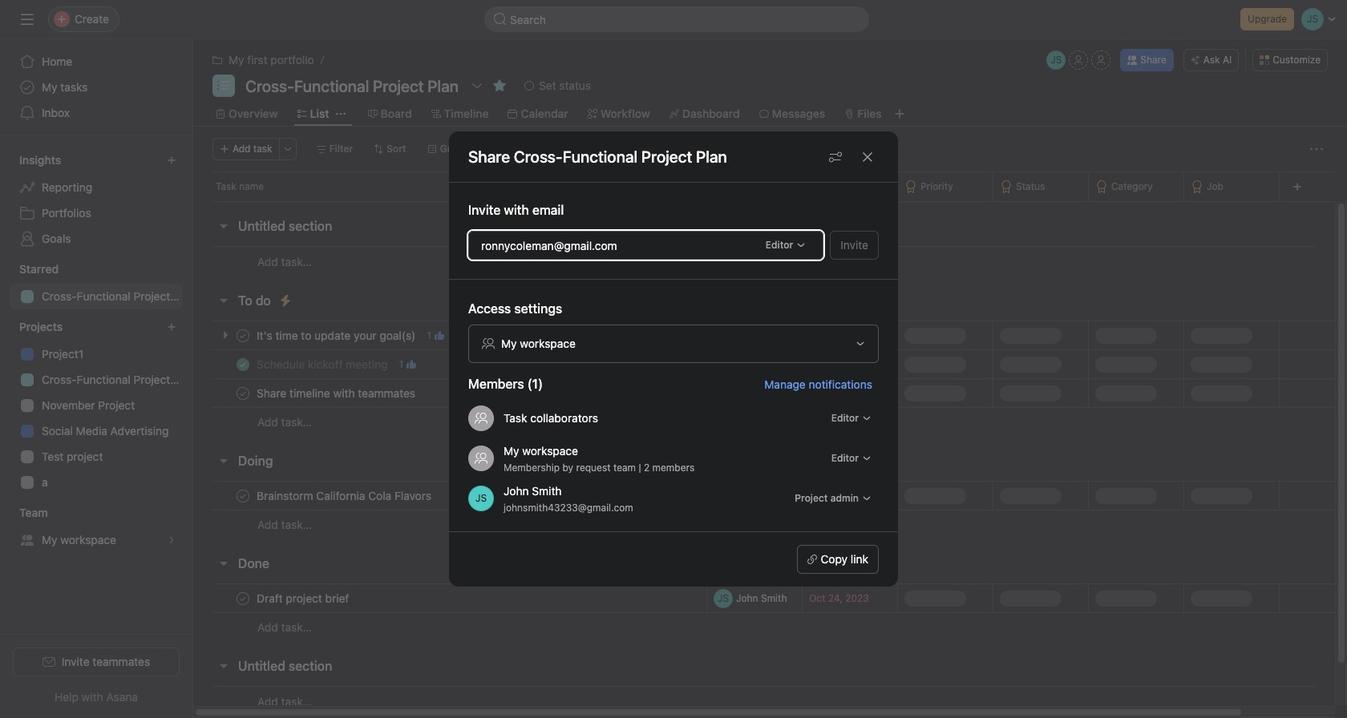 Task type: vqa. For each thing, say whether or not it's contained in the screenshot.
Header Done tree grid
yes



Task type: locate. For each thing, give the bounding box(es) containing it.
mark complete image inside the draft project brief "cell"
[[233, 589, 253, 608]]

2 task name text field from the top
[[253, 385, 420, 401]]

prominent image
[[494, 13, 507, 26]]

collapse task list for this group image for header done tree grid
[[217, 557, 230, 570]]

1 vertical spatial collapse task list for this group image
[[217, 557, 230, 570]]

Mark complete checkbox
[[233, 486, 253, 506], [233, 589, 253, 608]]

0 vertical spatial collapse task list for this group image
[[217, 220, 230, 233]]

1 vertical spatial collapse task list for this group image
[[217, 294, 230, 307]]

1 task name text field from the top
[[253, 356, 393, 373]]

1 vertical spatial mark complete checkbox
[[233, 589, 253, 608]]

draft project brief cell
[[193, 584, 707, 614]]

task name text field inside the share timeline with teammates cell
[[253, 385, 420, 401]]

mark complete image
[[233, 486, 253, 506], [233, 589, 253, 608]]

0 vertical spatial task name text field
[[253, 356, 393, 373]]

None text field
[[241, 75, 463, 97]]

collapse task list for this group image
[[217, 455, 230, 468], [217, 557, 230, 570]]

js image
[[1051, 51, 1062, 70], [718, 355, 729, 374], [476, 486, 487, 512]]

1 horizontal spatial js image
[[718, 355, 729, 374]]

mark complete checkbox inside brainstorm california cola flavors cell
[[233, 486, 253, 506]]

1 vertical spatial task name text field
[[253, 385, 420, 401]]

remove from starred image
[[493, 79, 506, 92]]

Mark complete checkbox
[[233, 384, 253, 403]]

close this dialog image
[[861, 150, 874, 163]]

2 horizontal spatial js image
[[1051, 51, 1062, 70]]

row
[[193, 172, 1347, 201], [213, 201, 1347, 202], [193, 246, 1347, 277], [193, 350, 1347, 379], [193, 379, 1347, 408], [193, 407, 1347, 437], [193, 481, 1347, 511], [193, 510, 1347, 540], [193, 584, 1347, 614], [193, 613, 1347, 642], [193, 687, 1347, 717]]

mark complete image
[[233, 384, 253, 403]]

1 vertical spatial mark complete image
[[233, 589, 253, 608]]

2 vertical spatial collapse task list for this group image
[[217, 660, 230, 673]]

2 collapse task list for this group image from the top
[[217, 557, 230, 570]]

2 mark complete checkbox from the top
[[233, 589, 253, 608]]

2 mark complete image from the top
[[233, 589, 253, 608]]

1 mark complete image from the top
[[233, 486, 253, 506]]

header to do tree grid
[[193, 321, 1347, 437]]

project permissions image
[[829, 150, 842, 163]]

projects element
[[0, 313, 192, 499]]

1 vertical spatial js image
[[718, 355, 729, 374]]

mark complete image for task name text box
[[233, 589, 253, 608]]

0 vertical spatial mark complete image
[[233, 486, 253, 506]]

mark complete checkbox inside the draft project brief "cell"
[[233, 589, 253, 608]]

Add members by name or email… text field
[[481, 236, 754, 255]]

1 collapse task list for this group image from the top
[[217, 220, 230, 233]]

dialog
[[449, 132, 898, 587]]

task name text field inside 'schedule kickoff meeting' cell
[[253, 356, 393, 373]]

collapse task list for this group image
[[217, 220, 230, 233], [217, 294, 230, 307], [217, 660, 230, 673]]

brainstorm california cola flavors cell
[[193, 481, 707, 511]]

3 task name text field from the top
[[253, 488, 436, 504]]

2 collapse task list for this group image from the top
[[217, 294, 230, 307]]

mark complete checkbox for task name text field inside brainstorm california cola flavors cell
[[233, 486, 253, 506]]

3 collapse task list for this group image from the top
[[217, 660, 230, 673]]

2 vertical spatial js image
[[476, 486, 487, 512]]

2 vertical spatial task name text field
[[253, 488, 436, 504]]

0 vertical spatial collapse task list for this group image
[[217, 455, 230, 468]]

header doing tree grid
[[193, 481, 1347, 540]]

1 mark complete checkbox from the top
[[233, 486, 253, 506]]

1 collapse task list for this group image from the top
[[217, 455, 230, 468]]

mark complete image inside brainstorm california cola flavors cell
[[233, 486, 253, 506]]

hide sidebar image
[[21, 13, 34, 26]]

Task name text field
[[253, 356, 393, 373], [253, 385, 420, 401], [253, 488, 436, 504]]

mark complete checkbox for task name text box
[[233, 589, 253, 608]]

0 vertical spatial mark complete checkbox
[[233, 486, 253, 506]]



Task type: describe. For each thing, give the bounding box(es) containing it.
0 horizontal spatial js image
[[476, 486, 487, 512]]

header done tree grid
[[193, 584, 1347, 642]]

insights element
[[0, 146, 192, 255]]

js image
[[718, 589, 729, 608]]

1 like. you liked this task image
[[407, 360, 416, 369]]

Task name text field
[[253, 591, 354, 607]]

schedule kickoff meeting cell
[[193, 350, 707, 379]]

rules for to do image
[[279, 294, 292, 307]]

Completed checkbox
[[233, 355, 253, 374]]

task name text field for mark complete option
[[253, 385, 420, 401]]

task name text field inside brainstorm california cola flavors cell
[[253, 488, 436, 504]]

0 vertical spatial js image
[[1051, 51, 1062, 70]]

mark complete image for task name text field inside brainstorm california cola flavors cell
[[233, 486, 253, 506]]

global element
[[0, 39, 192, 136]]

starred element
[[0, 255, 192, 313]]

collapse task list for this group image for header doing tree grid
[[217, 455, 230, 468]]

share timeline with teammates cell
[[193, 379, 707, 408]]

completed image
[[233, 355, 253, 374]]

task name text field for completed "checkbox"
[[253, 356, 393, 373]]

teams element
[[0, 499, 192, 557]]

list image
[[217, 79, 230, 92]]



